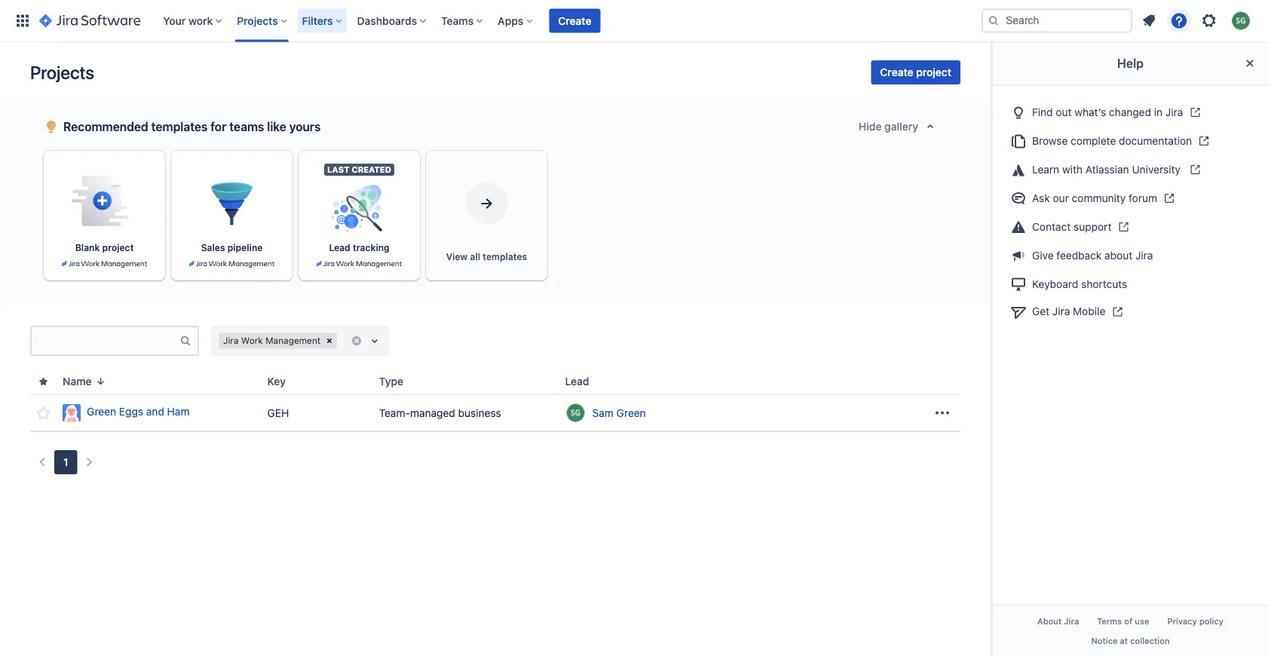 Task type: describe. For each thing, give the bounding box(es) containing it.
project for blank project
[[102, 242, 134, 253]]

university
[[1133, 163, 1181, 175]]

feedback
[[1057, 249, 1102, 262]]

browse complete documentation link
[[1005, 127, 1257, 155]]

terms of use link
[[1089, 612, 1159, 631]]

complete
[[1071, 134, 1117, 147]]

open image
[[366, 332, 384, 350]]

view all templates
[[446, 251, 527, 262]]

out
[[1056, 106, 1072, 118]]

create for create
[[558, 14, 592, 27]]

in
[[1155, 106, 1163, 118]]

search image
[[988, 15, 1000, 27]]

dashboards
[[357, 14, 417, 27]]

sales pipeline button
[[171, 151, 293, 281]]

terms
[[1098, 617, 1122, 627]]

our
[[1053, 192, 1069, 204]]

more image
[[934, 404, 952, 422]]

1
[[63, 456, 68, 468]]

apps button
[[493, 9, 539, 33]]

create project button
[[871, 60, 961, 84]]

name
[[63, 375, 92, 388]]

team-managed business
[[379, 407, 501, 419]]

blank
[[75, 242, 100, 253]]

work
[[241, 335, 263, 346]]

find out what's changed in jira
[[1033, 106, 1184, 118]]

green eggs and ham
[[87, 406, 190, 418]]

sam green
[[592, 407, 646, 419]]

lead button
[[559, 373, 608, 390]]

key
[[267, 375, 286, 388]]

and
[[146, 406, 164, 418]]

at
[[1120, 636, 1128, 646]]

all
[[470, 251, 481, 262]]

hide
[[859, 120, 882, 133]]

business
[[458, 407, 501, 419]]

1 vertical spatial projects
[[30, 62, 94, 83]]

help image
[[1171, 12, 1189, 30]]

documentation
[[1119, 134, 1193, 147]]

about jira button
[[1029, 612, 1089, 631]]

0 horizontal spatial green
[[87, 406, 116, 418]]

privacy
[[1168, 617, 1198, 627]]

previous image
[[33, 453, 51, 471]]

terms of use
[[1098, 617, 1150, 627]]

get
[[1033, 305, 1050, 318]]

projects button
[[232, 9, 293, 33]]

type
[[379, 375, 404, 388]]

learn with atlassian university
[[1033, 163, 1184, 175]]

geh
[[267, 407, 289, 419]]

keyboard shortcuts
[[1033, 278, 1128, 290]]

teams button
[[437, 9, 489, 33]]

help
[[1118, 56, 1144, 71]]

forum
[[1129, 192, 1158, 204]]

about jira
[[1038, 617, 1079, 627]]

jira work management
[[223, 335, 321, 346]]

mobile
[[1073, 305, 1106, 318]]

managed
[[410, 407, 455, 419]]

changed
[[1109, 106, 1152, 118]]

settings image
[[1201, 12, 1219, 30]]

ask our community forum link
[[1005, 184, 1257, 213]]

banner containing your work
[[0, 0, 1269, 42]]

what's
[[1075, 106, 1107, 118]]

created
[[352, 165, 391, 175]]

atlassian
[[1086, 163, 1130, 175]]

contact
[[1033, 220, 1071, 233]]

pipeline
[[228, 242, 263, 253]]

jira inside button
[[1064, 617, 1079, 627]]

team-
[[379, 407, 410, 419]]

learn
[[1033, 163, 1060, 175]]

filters button
[[298, 9, 348, 33]]

name button
[[57, 373, 113, 390]]

hide gallery
[[859, 120, 919, 133]]

view all templates button
[[426, 151, 548, 281]]

give
[[1033, 249, 1054, 262]]

star green eggs and ham image
[[34, 404, 52, 422]]

policy
[[1200, 617, 1224, 627]]

blank project button
[[44, 151, 165, 281]]

ask our community forum
[[1033, 192, 1158, 204]]

use
[[1135, 617, 1150, 627]]

Search field
[[982, 9, 1133, 33]]

teams
[[441, 14, 474, 27]]



Task type: locate. For each thing, give the bounding box(es) containing it.
1 vertical spatial lead
[[565, 375, 589, 388]]

projects down appswitcher icon
[[30, 62, 94, 83]]

projects
[[237, 14, 278, 27], [30, 62, 94, 83]]

lead for lead
[[565, 375, 589, 388]]

about
[[1105, 249, 1133, 262]]

templates right "all"
[[483, 251, 527, 262]]

dashboards button
[[353, 9, 432, 33]]

ask
[[1033, 192, 1051, 204]]

1 button
[[54, 450, 77, 474]]

project right blank
[[102, 242, 134, 253]]

projects inside projects popup button
[[237, 14, 278, 27]]

give feedback about jira
[[1033, 249, 1154, 262]]

banner
[[0, 0, 1269, 42]]

gallery
[[885, 120, 919, 133]]

0 vertical spatial templates
[[151, 120, 208, 134]]

give feedback about jira link
[[1005, 241, 1257, 269]]

create
[[558, 14, 592, 27], [881, 66, 914, 78]]

project up gallery
[[917, 66, 952, 78]]

find out what's changed in jira link
[[1005, 98, 1257, 127]]

sales
[[201, 242, 225, 253]]

community
[[1072, 192, 1126, 204]]

green eggs and ham link
[[63, 404, 255, 422]]

blank project
[[75, 242, 134, 253]]

key button
[[261, 373, 304, 390]]

green right sam
[[617, 407, 646, 419]]

last created
[[327, 165, 391, 175]]

0 horizontal spatial projects
[[30, 62, 94, 83]]

your
[[163, 14, 186, 27]]

collection
[[1131, 636, 1170, 646]]

contact support link
[[1005, 213, 1257, 241]]

notice
[[1092, 636, 1118, 646]]

jira
[[1166, 106, 1184, 118], [1136, 249, 1154, 262], [1053, 305, 1071, 318], [223, 335, 239, 346], [1064, 617, 1079, 627]]

learn with atlassian university link
[[1005, 155, 1257, 184]]

last
[[327, 165, 350, 175]]

0 horizontal spatial project
[[102, 242, 134, 253]]

lead inside button
[[565, 375, 589, 388]]

recommended templates for teams like yours
[[63, 120, 321, 134]]

view
[[446, 251, 468, 262]]

create button
[[549, 9, 601, 33]]

0 vertical spatial lead
[[329, 242, 351, 253]]

teams
[[229, 120, 264, 134]]

1 vertical spatial project
[[102, 242, 134, 253]]

project
[[917, 66, 952, 78], [102, 242, 134, 253]]

support
[[1074, 220, 1112, 233]]

lead for lead tracking
[[329, 242, 351, 253]]

hide gallery button
[[850, 115, 949, 139]]

0 horizontal spatial templates
[[151, 120, 208, 134]]

sales pipeline
[[201, 242, 263, 253]]

1 horizontal spatial lead
[[565, 375, 589, 388]]

create project
[[881, 66, 952, 78]]

create inside primary element
[[558, 14, 592, 27]]

yours
[[289, 120, 321, 134]]

privacy policy link
[[1159, 612, 1233, 631]]

primary element
[[9, 0, 982, 42]]

1 horizontal spatial green
[[617, 407, 646, 419]]

with
[[1063, 163, 1083, 175]]

clear image
[[324, 335, 336, 347]]

keyboard shortcuts link
[[1005, 269, 1257, 298]]

0 vertical spatial create
[[558, 14, 592, 27]]

keyboard
[[1033, 278, 1079, 290]]

jira work management image
[[62, 259, 147, 269], [62, 259, 147, 269], [189, 259, 275, 269], [189, 259, 275, 269], [317, 259, 402, 269], [317, 259, 402, 269]]

jira software image
[[39, 12, 140, 30], [39, 12, 140, 30]]

1 horizontal spatial create
[[881, 66, 914, 78]]

1 horizontal spatial templates
[[483, 251, 527, 262]]

None text field
[[32, 330, 180, 351]]

lead tracking
[[329, 242, 390, 253]]

create up gallery
[[881, 66, 914, 78]]

contact support
[[1033, 220, 1112, 233]]

lead
[[329, 242, 351, 253], [565, 375, 589, 388]]

0 horizontal spatial lead
[[329, 242, 351, 253]]

clear image
[[351, 335, 363, 347]]

about
[[1038, 617, 1062, 627]]

your profile and settings image
[[1232, 12, 1251, 30]]

0 horizontal spatial create
[[558, 14, 592, 27]]

1 horizontal spatial project
[[917, 66, 952, 78]]

find
[[1033, 106, 1053, 118]]

templates inside button
[[483, 251, 527, 262]]

notice at collection
[[1092, 636, 1170, 646]]

like
[[267, 120, 286, 134]]

get jira mobile
[[1033, 305, 1106, 318]]

ham
[[167, 406, 190, 418]]

0 vertical spatial projects
[[237, 14, 278, 27]]

management
[[266, 335, 321, 346]]

next image
[[80, 453, 99, 471]]

project for create project
[[917, 66, 952, 78]]

apps
[[498, 14, 524, 27]]

1 vertical spatial create
[[881, 66, 914, 78]]

1 horizontal spatial projects
[[237, 14, 278, 27]]

work
[[189, 14, 213, 27]]

templates
[[151, 120, 208, 134], [483, 251, 527, 262]]

privacy policy
[[1168, 617, 1224, 627]]

browse complete documentation
[[1033, 134, 1193, 147]]

browse
[[1033, 134, 1068, 147]]

your work
[[163, 14, 213, 27]]

templates left for
[[151, 120, 208, 134]]

appswitcher icon image
[[14, 12, 32, 30]]

0 vertical spatial project
[[917, 66, 952, 78]]

of
[[1125, 617, 1133, 627]]

notifications image
[[1140, 12, 1159, 30]]

create right apps popup button
[[558, 14, 592, 27]]

create for create project
[[881, 66, 914, 78]]

notice at collection link
[[1083, 631, 1179, 650]]

1 vertical spatial templates
[[483, 251, 527, 262]]

close image
[[1242, 54, 1260, 72]]

sam
[[592, 407, 614, 419]]

shortcuts
[[1082, 278, 1128, 290]]

projects right the work
[[237, 14, 278, 27]]

green left eggs
[[87, 406, 116, 418]]



Task type: vqa. For each thing, say whether or not it's contained in the screenshot.
Show
no



